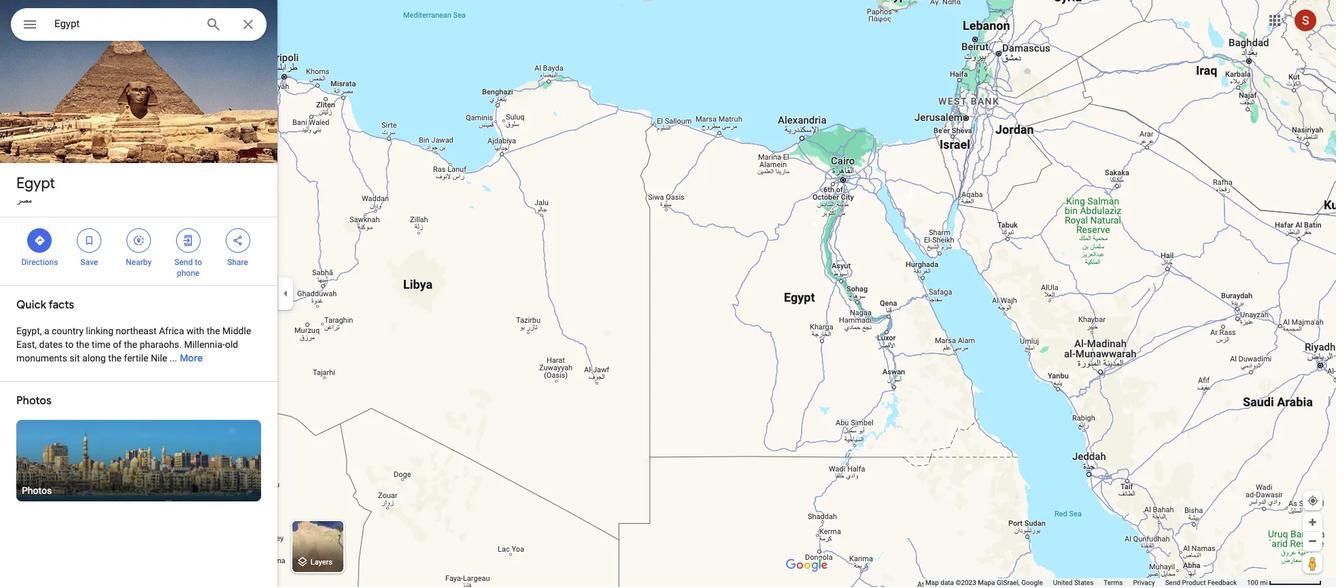 Task type: locate. For each thing, give the bounding box(es) containing it.
egypt, a country linking northeast africa with the middle east, dates to the time of the pharaohs. millennia-old monuments sit along the fertile nile ...
[[16, 326, 251, 364]]

footer containing map data ©2023 mapa gisrael, google
[[926, 579, 1247, 588]]


[[133, 233, 145, 248]]

africa
[[159, 326, 184, 337]]

feedback
[[1208, 580, 1237, 587]]

share
[[227, 258, 248, 267]]

1 vertical spatial to
[[65, 339, 74, 350]]

of
[[113, 339, 122, 350]]

footer
[[926, 579, 1247, 588]]

send to phone
[[174, 258, 202, 278]]

send inside send to phone
[[174, 258, 193, 267]]

0 horizontal spatial send
[[174, 258, 193, 267]]

more button
[[180, 341, 203, 375]]

google account: sheryl atherton  
(sheryl.atherton@adept.ai) image
[[1295, 9, 1317, 31]]

sit
[[70, 353, 80, 364]]

the down "of" at bottom
[[108, 353, 122, 364]]

zoom in image
[[1308, 518, 1318, 528]]

google maps element
[[0, 0, 1337, 588]]

monuments
[[16, 353, 67, 364]]

send
[[174, 258, 193, 267], [1166, 580, 1181, 587]]

fertile
[[124, 353, 148, 364]]

to
[[195, 258, 202, 267], [65, 339, 74, 350]]

send up "phone"
[[174, 258, 193, 267]]

to inside send to phone
[[195, 258, 202, 267]]

the up the sit
[[76, 339, 89, 350]]

Egypt field
[[11, 8, 267, 41]]

send product feedback button
[[1166, 579, 1237, 588]]

1 vertical spatial photos
[[22, 486, 52, 497]]

mapa
[[978, 580, 995, 587]]

None field
[[54, 16, 195, 32]]

photos
[[16, 395, 52, 408], [22, 486, 52, 497]]

nearby
[[126, 258, 152, 267]]

old
[[225, 339, 238, 350]]

pharaohs.
[[140, 339, 182, 350]]

gisrael,
[[997, 580, 1020, 587]]

 search field
[[11, 8, 267, 44]]

millennia-
[[184, 339, 225, 350]]

egypt
[[16, 174, 55, 193]]

footer inside google maps 'element'
[[926, 579, 1247, 588]]

dates
[[39, 339, 63, 350]]

map data ©2023 mapa gisrael, google
[[926, 580, 1043, 587]]

data
[[941, 580, 954, 587]]

1 vertical spatial send
[[1166, 580, 1181, 587]]

northeast
[[116, 326, 157, 337]]

مصر
[[16, 196, 32, 206]]

100
[[1247, 580, 1259, 587]]

send left product
[[1166, 580, 1181, 587]]


[[182, 233, 194, 248]]

actions for egypt region
[[0, 218, 278, 286]]

...
[[170, 353, 177, 364]]

1 horizontal spatial send
[[1166, 580, 1181, 587]]

the up 'millennia-'
[[207, 326, 220, 337]]

privacy button
[[1133, 579, 1155, 588]]

show street view coverage image
[[1303, 554, 1323, 574]]

0 horizontal spatial to
[[65, 339, 74, 350]]

terms button
[[1104, 579, 1123, 588]]

to down country
[[65, 339, 74, 350]]

0 vertical spatial to
[[195, 258, 202, 267]]

1 horizontal spatial to
[[195, 258, 202, 267]]

0 vertical spatial send
[[174, 258, 193, 267]]

states
[[1075, 580, 1094, 587]]

send for send to phone
[[174, 258, 193, 267]]

terms
[[1104, 580, 1123, 587]]

nile
[[151, 353, 167, 364]]

time
[[92, 339, 111, 350]]

100 mi button
[[1247, 580, 1322, 587]]

the right "of" at bottom
[[124, 339, 137, 350]]


[[22, 15, 38, 34]]

with
[[187, 326, 204, 337]]

to up "phone"
[[195, 258, 202, 267]]

phone
[[177, 269, 200, 278]]


[[232, 233, 244, 248]]

the
[[207, 326, 220, 337], [76, 339, 89, 350], [124, 339, 137, 350], [108, 353, 122, 364]]

send product feedback
[[1166, 580, 1237, 587]]

send inside send product feedback button
[[1166, 580, 1181, 587]]



Task type: describe. For each thing, give the bounding box(es) containing it.
product
[[1183, 580, 1206, 587]]

united states button
[[1053, 579, 1094, 588]]

map
[[926, 580, 939, 587]]


[[34, 233, 46, 248]]

to inside egypt, a country linking northeast africa with the middle east, dates to the time of the pharaohs. millennia-old monuments sit along the fertile nile ...
[[65, 339, 74, 350]]

egypt main content
[[0, 0, 278, 588]]

quick
[[16, 299, 46, 312]]

middle
[[222, 326, 251, 337]]

united
[[1053, 580, 1073, 587]]

photos inside button
[[22, 486, 52, 497]]

collapse side panel image
[[278, 286, 293, 301]]

privacy
[[1133, 580, 1155, 587]]

none field inside egypt "field"
[[54, 16, 195, 32]]


[[83, 233, 95, 248]]

mi
[[1261, 580, 1268, 587]]

zoom out image
[[1308, 537, 1318, 547]]

east,
[[16, 339, 37, 350]]

©2023
[[956, 580, 977, 587]]

along
[[82, 353, 106, 364]]

united states
[[1053, 580, 1094, 587]]

google
[[1022, 580, 1043, 587]]

send for send product feedback
[[1166, 580, 1181, 587]]

save
[[81, 258, 98, 267]]

country
[[52, 326, 84, 337]]

directions
[[21, 258, 58, 267]]

layers
[[311, 559, 333, 568]]

0 vertical spatial photos
[[16, 395, 52, 408]]

photos button
[[16, 420, 261, 502]]

egypt مصر
[[16, 174, 55, 206]]

quick facts
[[16, 299, 74, 312]]

linking
[[86, 326, 114, 337]]

show your location image
[[1307, 495, 1320, 507]]

egypt,
[[16, 326, 42, 337]]

a
[[44, 326, 49, 337]]

facts
[[49, 299, 74, 312]]

 button
[[11, 8, 49, 44]]

more
[[180, 352, 203, 365]]

100 mi
[[1247, 580, 1268, 587]]



Task type: vqa. For each thing, say whether or not it's contained in the screenshot.
Google at the right of page
yes



